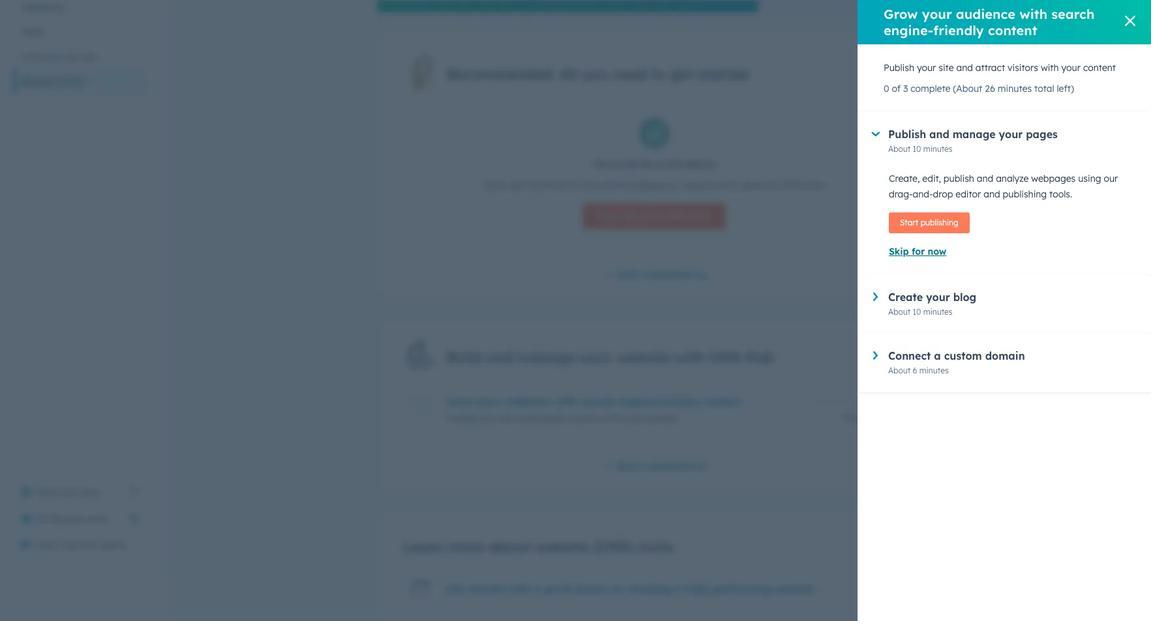 Task type: describe. For each thing, give the bounding box(es) containing it.
all
[[625, 158, 636, 170]]

customer
[[21, 51, 62, 63]]

about 26 minutes
[[841, 413, 905, 422]]

lesson
[[576, 583, 608, 596]]

show completed (1) button for to
[[602, 267, 706, 284]]

left)
[[1057, 83, 1074, 95]]

friendly for grow your audience with search engine-friendly content
[[934, 22, 984, 38]]

show for need
[[616, 269, 641, 280]]

and-
[[913, 189, 933, 200]]

marketing
[[21, 1, 64, 13]]

invite your team
[[37, 513, 108, 525]]

great
[[483, 179, 507, 191]]

0 horizontal spatial 26
[[865, 413, 874, 422]]

start publishing link
[[889, 213, 970, 234]]

completed for website
[[644, 460, 692, 472]]

build
[[446, 349, 482, 367]]

get
[[670, 65, 693, 84]]

close image
[[1125, 16, 1136, 26]]

customer service button
[[13, 44, 146, 69]]

website inside button
[[624, 211, 658, 222]]

connect a custom domain about 6 minutes
[[888, 350, 1025, 376]]

start for start publishing
[[900, 218, 919, 228]]

basics
[[686, 158, 715, 170]]

(1) for get
[[695, 269, 706, 280]]

quick
[[544, 583, 573, 596]]

minutes inside publish and manage your pages about 10 minutes
[[923, 144, 953, 154]]

domain
[[985, 350, 1025, 363]]

with inside 'grow your audience with search engine-friendly content'
[[1020, 6, 1048, 22]]

creating
[[628, 583, 671, 596]]

1 vertical spatial to
[[569, 179, 578, 191]]

grow your audience with search engine-friendly content publish your site and attract visitors with your content
[[446, 395, 741, 424]]

1 horizontal spatial on
[[655, 158, 666, 170]]

for
[[912, 246, 925, 258]]

need
[[612, 65, 647, 84]]

0 horizontal spatial publishing
[[921, 218, 959, 228]]

demo
[[102, 539, 126, 551]]

start publishing
[[900, 218, 959, 228]]

(1) for with
[[695, 460, 706, 472]]

and inside publish and manage your pages about 10 minutes
[[930, 128, 950, 141]]

1 vertical spatial on
[[611, 583, 625, 596]]

and inside grow your audience with search engine-friendly content publish your site and attract visitors with your content
[[519, 413, 535, 424]]

your inside "create your blog about 10 minutes"
[[926, 291, 950, 304]]

team
[[86, 513, 108, 525]]

webpages
[[1031, 173, 1076, 185]]

grow your audience with search engine-friendly content button
[[446, 395, 800, 408]]

0%
[[894, 396, 905, 406]]

hub
[[745, 349, 774, 367]]

0 horizontal spatial tools.
[[803, 179, 826, 191]]

completed for to
[[644, 269, 692, 280]]

our
[[1104, 173, 1118, 185]]

plan
[[81, 487, 100, 499]]

create,
[[889, 173, 920, 185]]

0
[[884, 83, 889, 95]]

get started with a quick lesson on creating a high-performing website link
[[446, 583, 814, 596]]

caret image for publish
[[872, 132, 880, 136]]

website (cms) button
[[13, 69, 146, 94]]

learn
[[403, 538, 444, 556]]

now
[[928, 246, 947, 258]]

edit,
[[923, 173, 941, 185]]

grow for grow your audience with search engine-friendly content publish your site and attract visitors with your content
[[446, 395, 474, 408]]

grow for grow your audience with search engine-friendly content
[[884, 6, 918, 22]]

10 inside "create your blog about 10 minutes"
[[913, 307, 921, 317]]

continue
[[528, 179, 566, 191]]

manage for pages
[[953, 128, 996, 141]]

publish for and
[[888, 128, 926, 141]]

connect
[[888, 350, 931, 363]]

recommended:
[[446, 65, 555, 84]]

1 vertical spatial tools
[[639, 538, 673, 556]]

skip
[[889, 246, 909, 258]]

analyze
[[996, 173, 1029, 185]]

using
[[1078, 173, 1101, 185]]

drag-
[[889, 189, 913, 200]]

skip for now button
[[889, 244, 1120, 260]]

create
[[888, 291, 923, 304]]

audience for grow your audience with search engine-friendly content publish your site and attract visitors with your content
[[504, 395, 552, 408]]

publishing inside create, edit, publish and analyze webpages using our drag-and-drop editor and publishing tools.
[[1003, 189, 1047, 200]]

publish and manage your pages about 10 minutes
[[888, 128, 1058, 154]]

sales
[[21, 26, 44, 38]]

caret image
[[873, 293, 878, 301]]

website (cms)
[[21, 76, 84, 87]]

great job! continue to build and manage your website with website (cms) tools.
[[483, 179, 826, 191]]

build
[[580, 179, 601, 191]]

recommended: all you need to get started
[[446, 65, 748, 84]]



Task type: locate. For each thing, give the bounding box(es) containing it.
completed
[[644, 269, 692, 280], [644, 460, 692, 472]]

learn more about website (cms) tools
[[403, 538, 673, 556]]

0 vertical spatial attract
[[976, 62, 1005, 74]]

0 vertical spatial engine-
[[884, 22, 934, 38]]

attract inside grow your audience with search engine-friendly content publish your site and attract visitors with your content
[[538, 413, 568, 424]]

website down customer at the top left of page
[[21, 76, 55, 87]]

get started with a quick lesson on creating a high-performing website
[[446, 583, 814, 596]]

0 vertical spatial to
[[651, 65, 665, 84]]

visitors down the grow your audience with search engine-friendly content 'button'
[[570, 413, 601, 424]]

on right the set
[[655, 158, 666, 170]]

0 vertical spatial show completed (1) button
[[602, 267, 706, 284]]

1 horizontal spatial friendly
[[934, 22, 984, 38]]

publishing down analyze
[[1003, 189, 1047, 200]]

grow your audience with search engine-friendly content
[[884, 6, 1095, 38]]

show for your
[[616, 460, 641, 472]]

engine- up 3
[[884, 22, 934, 38]]

1 show completed (1) from the top
[[616, 269, 706, 280]]

your inside button
[[64, 513, 83, 525]]

1 vertical spatial publish
[[888, 128, 926, 141]]

visitors inside grow your audience with search engine-friendly content publish your site and attract visitors with your content
[[570, 413, 601, 424]]

0 vertical spatial on
[[655, 158, 666, 170]]

(about
[[953, 83, 983, 95]]

overview
[[61, 539, 99, 551]]

tools inside button
[[689, 211, 710, 222]]

audience for grow your audience with search engine-friendly content
[[956, 6, 1016, 22]]

1 vertical spatial caret image
[[873, 352, 878, 360]]

1 vertical spatial engine-
[[618, 395, 658, 408]]

view
[[37, 487, 57, 499]]

0 vertical spatial audience
[[956, 6, 1016, 22]]

3
[[903, 83, 908, 95]]

a left high-
[[675, 583, 681, 596]]

1 vertical spatial audience
[[504, 395, 552, 408]]

0 vertical spatial site
[[939, 62, 954, 74]]

0 vertical spatial website
[[21, 76, 55, 87]]

audience
[[956, 6, 1016, 22], [504, 395, 552, 408]]

a left quick
[[534, 583, 541, 596]]

on
[[655, 158, 666, 170], [611, 583, 625, 596]]

blog
[[953, 291, 977, 304]]

1 horizontal spatial visitors
[[1008, 62, 1038, 74]]

minutes down 0%
[[876, 413, 905, 422]]

manage inside publish and manage your pages about 10 minutes
[[953, 128, 996, 141]]

0 horizontal spatial on
[[611, 583, 625, 596]]

view your plan link
[[13, 480, 146, 506]]

site inside grow your audience with search engine-friendly content publish your site and attract visitors with your content
[[501, 413, 516, 424]]

engine- inside 'grow your audience with search engine-friendly content'
[[884, 22, 934, 38]]

view your plan
[[37, 487, 100, 499]]

0 vertical spatial show completed (1)
[[616, 269, 706, 280]]

0 vertical spatial completed
[[644, 269, 692, 280]]

2 link opens in a new window image from the top
[[129, 488, 138, 498]]

1 horizontal spatial start
[[900, 218, 919, 228]]

show completed (1) for to
[[616, 269, 706, 280]]

tools
[[689, 211, 710, 222], [639, 538, 673, 556]]

1 vertical spatial visitors
[[570, 413, 601, 424]]

0 horizontal spatial search
[[580, 395, 615, 408]]

you're
[[593, 158, 622, 170]]

1 horizontal spatial search
[[1052, 6, 1095, 22]]

a left "custom"
[[934, 350, 941, 363]]

next: website (cms) tools
[[598, 211, 710, 222]]

(1)
[[695, 269, 706, 280], [695, 460, 706, 472]]

your inside 'grow your audience with search engine-friendly content'
[[922, 6, 952, 22]]

start down invite
[[37, 539, 58, 551]]

0 vertical spatial 10
[[913, 144, 921, 154]]

publish for your
[[884, 62, 914, 74]]

start overview demo
[[37, 539, 126, 551]]

your website (cms) tools progress progress bar
[[377, 0, 759, 12]]

6
[[913, 366, 917, 376]]

job!
[[510, 179, 525, 191]]

0 horizontal spatial tools
[[639, 538, 673, 556]]

1 vertical spatial attract
[[538, 413, 568, 424]]

1 vertical spatial 10
[[913, 307, 921, 317]]

grow your audience with search engine-friendly content dialog
[[858, 0, 1151, 622]]

0 horizontal spatial site
[[501, 413, 516, 424]]

pages
[[1026, 128, 1058, 141]]

tools.
[[803, 179, 826, 191], [1050, 189, 1073, 200]]

content inside 'grow your audience with search engine-friendly content'
[[988, 22, 1038, 38]]

about inside publish and manage your pages about 10 minutes
[[888, 144, 911, 154]]

0 horizontal spatial friendly
[[658, 395, 698, 408]]

publish your site and attract visitors with your content
[[884, 62, 1116, 74]]

0 horizontal spatial website
[[21, 76, 55, 87]]

service
[[65, 51, 97, 63]]

2 show from the top
[[616, 460, 641, 472]]

website
[[683, 179, 716, 191], [739, 179, 772, 191], [617, 349, 671, 367], [535, 538, 589, 556], [774, 583, 814, 596]]

search inside grow your audience with search engine-friendly content publish your site and attract visitors with your content
[[580, 395, 615, 408]]

1 horizontal spatial publishing
[[1003, 189, 1047, 200]]

tools down basics
[[689, 211, 710, 222]]

1 vertical spatial site
[[501, 413, 516, 424]]

your
[[922, 6, 952, 22], [917, 62, 936, 74], [1062, 62, 1081, 74], [999, 128, 1023, 141], [661, 179, 680, 191], [926, 291, 950, 304], [580, 349, 613, 367], [477, 395, 501, 408], [479, 413, 499, 424], [624, 413, 643, 424], [60, 487, 79, 499], [64, 513, 83, 525]]

the
[[669, 158, 684, 170]]

0 horizontal spatial grow
[[446, 395, 474, 408]]

create, edit, publish and analyze webpages using our drag-and-drop editor and publishing tools.
[[889, 173, 1118, 200]]

cms
[[709, 349, 741, 367]]

show down next:
[[616, 269, 641, 280]]

26
[[985, 83, 995, 95], [865, 413, 874, 422]]

site inside grow your audience with search engine-friendly content dialog
[[939, 62, 954, 74]]

1 horizontal spatial audience
[[956, 6, 1016, 22]]

search for grow your audience with search engine-friendly content publish your site and attract visitors with your content
[[580, 395, 615, 408]]

10 down create
[[913, 307, 921, 317]]

publishing down the drop on the right of page
[[921, 218, 959, 228]]

0 vertical spatial caret image
[[872, 132, 880, 136]]

2 vertical spatial manage
[[518, 349, 576, 367]]

attract
[[976, 62, 1005, 74], [538, 413, 568, 424]]

friendly inside 'grow your audience with search engine-friendly content'
[[934, 22, 984, 38]]

2 horizontal spatial manage
[[953, 128, 996, 141]]

customer service
[[21, 51, 97, 63]]

search left close image
[[1052, 6, 1095, 22]]

2 horizontal spatial a
[[934, 350, 941, 363]]

1 vertical spatial completed
[[644, 460, 692, 472]]

publish
[[944, 173, 974, 185]]

0 vertical spatial publishing
[[1003, 189, 1047, 200]]

1 vertical spatial (1)
[[695, 460, 706, 472]]

0 vertical spatial friendly
[[934, 22, 984, 38]]

0 horizontal spatial engine-
[[618, 395, 658, 408]]

publish down build
[[446, 413, 477, 424]]

to
[[651, 65, 665, 84], [569, 179, 578, 191]]

friendly inside grow your audience with search engine-friendly content publish your site and attract visitors with your content
[[658, 395, 698, 408]]

1 vertical spatial website
[[624, 211, 658, 222]]

1 vertical spatial 26
[[865, 413, 874, 422]]

performing
[[712, 583, 771, 596]]

friendly for grow your audience with search engine-friendly content publish your site and attract visitors with your content
[[658, 395, 698, 408]]

you're all set on the basics
[[593, 158, 715, 170]]

0 of 3 complete (about 26 minutes total left)
[[884, 83, 1074, 95]]

search inside 'grow your audience with search engine-friendly content'
[[1052, 6, 1095, 22]]

0 horizontal spatial start
[[37, 539, 58, 551]]

about
[[888, 144, 911, 154], [888, 307, 911, 317], [888, 366, 911, 376], [841, 413, 863, 422]]

skip for now
[[889, 246, 947, 258]]

1 horizontal spatial attract
[[976, 62, 1005, 74]]

marketing button
[[13, 0, 146, 20]]

visitors up total
[[1008, 62, 1038, 74]]

0 vertical spatial started
[[697, 65, 748, 84]]

1 completed from the top
[[644, 269, 692, 280]]

minutes up "custom"
[[923, 307, 953, 317]]

caret image for connect
[[873, 352, 878, 360]]

invite your team button
[[13, 506, 146, 532]]

about
[[489, 538, 531, 556]]

0 vertical spatial visitors
[[1008, 62, 1038, 74]]

to left build
[[569, 179, 578, 191]]

0 vertical spatial 26
[[985, 83, 995, 95]]

0 vertical spatial grow
[[884, 6, 918, 22]]

engine- for grow your audience with search engine-friendly content
[[884, 22, 934, 38]]

get
[[446, 583, 465, 596]]

1 vertical spatial started
[[468, 583, 505, 596]]

1 vertical spatial publishing
[[921, 218, 959, 228]]

started right the get
[[697, 65, 748, 84]]

1 horizontal spatial engine-
[[884, 22, 934, 38]]

high-
[[685, 583, 712, 596]]

0 vertical spatial tools
[[689, 211, 710, 222]]

1 horizontal spatial grow
[[884, 6, 918, 22]]

sales button
[[13, 20, 146, 44]]

(cms) inside button
[[58, 76, 84, 87]]

website right next:
[[624, 211, 658, 222]]

all
[[559, 65, 577, 84]]

1 vertical spatial start
[[37, 539, 58, 551]]

2 (1) from the top
[[695, 460, 706, 472]]

1 horizontal spatial tools.
[[1050, 189, 1073, 200]]

custom
[[944, 350, 982, 363]]

grow inside 'grow your audience with search engine-friendly content'
[[884, 6, 918, 22]]

drop
[[933, 189, 953, 200]]

editor
[[956, 189, 981, 200]]

about inside "create your blog about 10 minutes"
[[888, 307, 911, 317]]

website inside button
[[21, 76, 55, 87]]

2 vertical spatial publish
[[446, 413, 477, 424]]

10
[[913, 144, 921, 154], [913, 307, 921, 317]]

visitors inside grow your audience with search engine-friendly content dialog
[[1008, 62, 1038, 74]]

start down the drag-
[[900, 218, 919, 228]]

1 horizontal spatial a
[[675, 583, 681, 596]]

minutes inside connect a custom domain about 6 minutes
[[920, 366, 949, 376]]

engine- for grow your audience with search engine-friendly content publish your site and attract visitors with your content
[[618, 395, 658, 408]]

next: website (cms) tools button
[[582, 203, 726, 230]]

publish
[[884, 62, 914, 74], [888, 128, 926, 141], [446, 413, 477, 424]]

1 vertical spatial show
[[616, 460, 641, 472]]

1 horizontal spatial 26
[[985, 83, 995, 95]]

engine-
[[884, 22, 934, 38], [618, 395, 658, 408]]

about inside connect a custom domain about 6 minutes
[[888, 366, 911, 376]]

2 show completed (1) from the top
[[616, 460, 706, 472]]

search down build and manage your website with cms hub
[[580, 395, 615, 408]]

to left the get
[[651, 65, 665, 84]]

of
[[892, 83, 901, 95]]

1 vertical spatial friendly
[[658, 395, 698, 408]]

a
[[934, 350, 941, 363], [534, 583, 541, 596], [675, 583, 681, 596]]

caret image
[[872, 132, 880, 136], [873, 352, 878, 360]]

start overview demo link
[[13, 532, 146, 558]]

1 vertical spatial show completed (1)
[[616, 460, 706, 472]]

0 horizontal spatial audience
[[504, 395, 552, 408]]

engine- down build and manage your website with cms hub
[[618, 395, 658, 408]]

create your blog about 10 minutes
[[888, 291, 977, 317]]

website
[[21, 76, 55, 87], [624, 211, 658, 222]]

engine- inside grow your audience with search engine-friendly content publish your site and attract visitors with your content
[[618, 395, 658, 408]]

show completed (1) button
[[602, 267, 706, 284], [602, 458, 706, 475]]

complete
[[911, 83, 951, 95]]

grow inside grow your audience with search engine-friendly content publish your site and attract visitors with your content
[[446, 395, 474, 408]]

and
[[957, 62, 973, 74], [930, 128, 950, 141], [977, 173, 994, 185], [604, 179, 620, 191], [984, 189, 1000, 200], [486, 349, 513, 367], [519, 413, 535, 424]]

show down the grow your audience with search engine-friendly content 'button'
[[616, 460, 641, 472]]

audience inside 'grow your audience with search engine-friendly content'
[[956, 6, 1016, 22]]

grow
[[884, 6, 918, 22], [446, 395, 474, 408]]

10 up the create,
[[913, 144, 921, 154]]

next:
[[598, 211, 621, 222]]

1 vertical spatial show completed (1) button
[[602, 458, 706, 475]]

1 link opens in a new window image from the top
[[129, 485, 138, 501]]

with
[[1020, 6, 1048, 22], [1041, 62, 1059, 74], [718, 179, 736, 191], [675, 349, 705, 367], [555, 395, 577, 408], [603, 413, 621, 424], [509, 583, 531, 596]]

tools up creating
[[639, 538, 673, 556]]

invite
[[37, 513, 62, 525]]

publishing
[[1003, 189, 1047, 200], [921, 218, 959, 228]]

0 horizontal spatial a
[[534, 583, 541, 596]]

total
[[1035, 83, 1054, 95]]

1 horizontal spatial tools
[[689, 211, 710, 222]]

1 show from the top
[[616, 269, 641, 280]]

set
[[639, 158, 652, 170]]

1 horizontal spatial started
[[697, 65, 748, 84]]

26 inside grow your audience with search engine-friendly content dialog
[[985, 83, 995, 95]]

1 horizontal spatial site
[[939, 62, 954, 74]]

0 horizontal spatial visitors
[[570, 413, 601, 424]]

start inside grow your audience with search engine-friendly content dialog
[[900, 218, 919, 228]]

2 show completed (1) button from the top
[[602, 458, 706, 475]]

publish up the create,
[[888, 128, 926, 141]]

start for start overview demo
[[37, 539, 58, 551]]

minutes down publish your site and attract visitors with your content
[[998, 83, 1032, 95]]

publish inside grow your audience with search engine-friendly content publish your site and attract visitors with your content
[[446, 413, 477, 424]]

2 10 from the top
[[913, 307, 921, 317]]

minutes up edit,
[[923, 144, 953, 154]]

1 horizontal spatial manage
[[623, 179, 659, 191]]

search for grow your audience with search engine-friendly content
[[1052, 6, 1095, 22]]

1 horizontal spatial website
[[624, 211, 658, 222]]

1 show completed (1) button from the top
[[602, 267, 706, 284]]

you
[[581, 65, 608, 84]]

show completed (1) button for website
[[602, 458, 706, 475]]

manage for website
[[518, 349, 576, 367]]

1 (1) from the top
[[695, 269, 706, 280]]

1 vertical spatial manage
[[623, 179, 659, 191]]

build and manage your website with cms hub
[[446, 349, 774, 367]]

0 vertical spatial (1)
[[695, 269, 706, 280]]

your inside publish and manage your pages about 10 minutes
[[999, 128, 1023, 141]]

0 vertical spatial show
[[616, 269, 641, 280]]

0 vertical spatial publish
[[884, 62, 914, 74]]

0 horizontal spatial manage
[[518, 349, 576, 367]]

0 vertical spatial start
[[900, 218, 919, 228]]

0 horizontal spatial attract
[[538, 413, 568, 424]]

friendly
[[934, 22, 984, 38], [658, 395, 698, 408]]

0 horizontal spatial started
[[468, 583, 505, 596]]

minutes right 6
[[920, 366, 949, 376]]

0 vertical spatial manage
[[953, 128, 996, 141]]

2 completed from the top
[[644, 460, 692, 472]]

tools. inside create, edit, publish and analyze webpages using our drag-and-drop editor and publishing tools.
[[1050, 189, 1073, 200]]

on right the lesson
[[611, 583, 625, 596]]

1 10 from the top
[[913, 144, 921, 154]]

link opens in a new window image
[[129, 485, 138, 501], [129, 488, 138, 498]]

started right get
[[468, 583, 505, 596]]

10 inside publish and manage your pages about 10 minutes
[[913, 144, 921, 154]]

audience inside grow your audience with search engine-friendly content publish your site and attract visitors with your content
[[504, 395, 552, 408]]

publish inside publish and manage your pages about 10 minutes
[[888, 128, 926, 141]]

1 vertical spatial search
[[580, 395, 615, 408]]

0 vertical spatial search
[[1052, 6, 1095, 22]]

0 horizontal spatial to
[[569, 179, 578, 191]]

(cms) inside button
[[661, 211, 687, 222]]

show completed (1) for website
[[616, 460, 706, 472]]

attract inside grow your audience with search engine-friendly content dialog
[[976, 62, 1005, 74]]

more
[[448, 538, 485, 556]]

a inside connect a custom domain about 6 minutes
[[934, 350, 941, 363]]

minutes inside "create your blog about 10 minutes"
[[923, 307, 953, 317]]

publish up of at the top right of the page
[[884, 62, 914, 74]]

1 horizontal spatial to
[[651, 65, 665, 84]]

1 vertical spatial grow
[[446, 395, 474, 408]]



Task type: vqa. For each thing, say whether or not it's contained in the screenshot.
Search HubSpot search field
no



